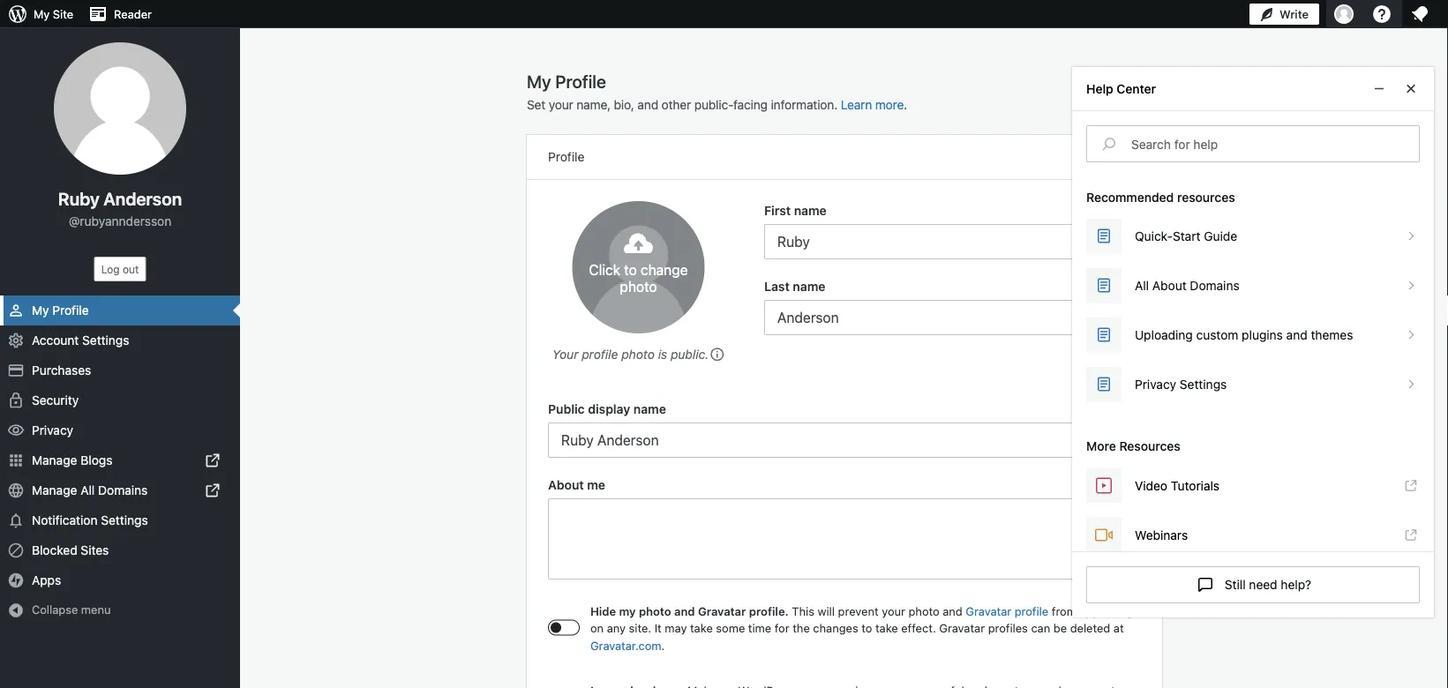 Task type: describe. For each thing, give the bounding box(es) containing it.
notification settings link
[[0, 506, 240, 536]]

language image
[[7, 482, 25, 500]]

privacy
[[32, 423, 73, 438]]

log out button
[[94, 257, 146, 282]]

facing
[[734, 98, 768, 112]]

my for my profile
[[32, 303, 49, 318]]

Search search field
[[1132, 126, 1420, 162]]

any
[[607, 622, 626, 635]]

resources
[[1120, 439, 1181, 454]]

. inside 'from appearing on any site. it may take some time for the changes to take effect. gravatar profiles can be deleted at gravatar.com .'
[[662, 639, 665, 652]]

block image
[[7, 542, 25, 560]]

gravatar.com link
[[591, 639, 662, 652]]

more information image
[[709, 346, 725, 362]]

manage your notifications image
[[1410, 4, 1431, 25]]

domains
[[98, 483, 148, 498]]

my profile
[[32, 303, 89, 318]]

apps image
[[7, 452, 25, 470]]

about me group
[[548, 476, 1142, 585]]

it
[[655, 622, 662, 635]]

last name group
[[765, 277, 1142, 336]]

my profile image
[[1335, 4, 1354, 24]]

uploading
[[1135, 328, 1194, 342]]

0 vertical spatial ruby anderson image
[[54, 42, 186, 175]]

First name text field
[[765, 224, 1142, 260]]

gravatar up some
[[698, 605, 746, 618]]

first
[[765, 203, 791, 218]]

blocked sites link
[[0, 536, 240, 566]]

from
[[1052, 605, 1077, 618]]

set
[[527, 98, 546, 112]]

manage all domains link
[[0, 476, 240, 506]]

my profile link
[[0, 296, 240, 326]]

be
[[1054, 622, 1068, 635]]

blocked sites
[[32, 543, 109, 558]]

my site link
[[0, 0, 80, 28]]

your profile photo is public.
[[553, 347, 709, 362]]

all about domains link
[[1087, 268, 1421, 303]]

settings image
[[7, 332, 25, 350]]

at
[[1114, 622, 1125, 635]]

anderson
[[104, 188, 182, 209]]

purchases
[[32, 363, 91, 378]]

Last name text field
[[765, 300, 1142, 336]]

all about domains
[[1135, 278, 1240, 293]]

may
[[665, 622, 687, 635]]

on
[[591, 622, 604, 635]]

site.
[[629, 622, 652, 635]]

bio,
[[614, 98, 635, 112]]

gravatar inside 'from appearing on any site. it may take some time for the changes to take effect. gravatar profiles can be deleted at gravatar.com .'
[[940, 622, 985, 635]]

manage for manage all domains
[[32, 483, 77, 498]]

blocked
[[32, 543, 77, 558]]

this will prevent your photo and gravatar profile
[[792, 605, 1049, 618]]

photo up the it
[[639, 605, 672, 618]]

quick-start guide link
[[1087, 219, 1421, 254]]

to inside 'from appearing on any site. it may take some time for the changes to take effect. gravatar profiles can be deleted at gravatar.com .'
[[862, 622, 873, 635]]

need
[[1250, 578, 1278, 592]]

first name group
[[765, 201, 1142, 260]]

help
[[1087, 81, 1114, 96]]

photo inside click to change photo
[[620, 278, 657, 295]]

my
[[619, 605, 636, 618]]

and for my profile
[[638, 98, 659, 112]]

site
[[53, 8, 73, 21]]

can
[[1032, 622, 1051, 635]]

start guide
[[1173, 229, 1238, 244]]

account
[[32, 333, 79, 348]]

1 horizontal spatial your
[[882, 605, 906, 618]]

more
[[1087, 439, 1117, 454]]

close help center image
[[1401, 78, 1422, 99]]

manage blogs link
[[0, 446, 240, 476]]

settings for account settings
[[82, 333, 129, 348]]

public
[[548, 402, 585, 416]]

uploading custom plugins and themes
[[1135, 328, 1354, 342]]

and for this
[[943, 605, 963, 618]]

still need help?
[[1225, 578, 1312, 592]]

recommended
[[1087, 190, 1175, 205]]

public.
[[671, 347, 709, 362]]

appearing
[[1080, 605, 1134, 618]]

gravatar.com
[[591, 639, 662, 652]]

time
[[749, 622, 772, 635]]

some
[[716, 622, 745, 635]]

public-
[[695, 98, 734, 112]]

menu
[[81, 603, 111, 617]]

plugins
[[1242, 328, 1284, 342]]

sites
[[81, 543, 109, 558]]

prevent
[[838, 605, 879, 618]]

all inside recommended resources element
[[1135, 278, 1150, 293]]

this
[[792, 605, 815, 618]]

name inside 'public display name' group
[[634, 402, 667, 416]]

person image
[[7, 302, 25, 320]]

profile inside main content
[[548, 150, 585, 164]]

help?
[[1281, 578, 1312, 592]]

. inside my profile set your name, bio, and other public-facing information. learn more .
[[904, 98, 908, 112]]

video tutorials link
[[1087, 468, 1421, 504]]

@
[[69, 214, 80, 228]]

public display name
[[548, 402, 667, 416]]

hide
[[591, 605, 616, 618]]

write
[[1280, 8, 1309, 21]]

will
[[818, 605, 835, 618]]

photo left is
[[622, 347, 655, 362]]

account settings
[[32, 333, 129, 348]]



Task type: vqa. For each thing, say whether or not it's contained in the screenshot.
second Take from right
yes



Task type: locate. For each thing, give the bounding box(es) containing it.
minimize help center image
[[1373, 78, 1387, 99]]

0 horizontal spatial .
[[662, 639, 665, 652]]

photo
[[620, 278, 657, 295], [622, 347, 655, 362], [639, 605, 672, 618], [909, 605, 940, 618]]

1 vertical spatial my
[[32, 303, 49, 318]]

0 vertical spatial .
[[904, 98, 908, 112]]

collapse menu
[[32, 603, 111, 617]]

manage down privacy
[[32, 453, 77, 468]]

settings
[[82, 333, 129, 348], [101, 513, 148, 528]]

profile right your
[[582, 347, 618, 362]]

log
[[101, 263, 120, 275]]

1 vertical spatial to
[[862, 622, 873, 635]]

and
[[638, 98, 659, 112], [675, 605, 695, 618], [943, 605, 963, 618]]

to down the prevent
[[862, 622, 873, 635]]

manage all domains
[[32, 483, 148, 498]]

1 vertical spatial name
[[793, 279, 826, 294]]

gravatar up profiles
[[966, 605, 1012, 618]]

about me
[[548, 478, 606, 492]]

profiles
[[989, 622, 1028, 635]]

and right the bio,
[[638, 98, 659, 112]]

custom
[[1197, 328, 1239, 342]]

last
[[765, 279, 790, 294]]

name for last name
[[793, 279, 826, 294]]

2 vertical spatial name
[[634, 402, 667, 416]]

your
[[549, 98, 574, 112], [882, 605, 906, 618]]

to inside click to change photo
[[624, 261, 637, 278]]

privacy settings
[[1135, 377, 1228, 392]]

profile
[[548, 150, 585, 164], [52, 303, 89, 318]]

tutorials
[[1171, 479, 1220, 493]]

click
[[589, 261, 621, 278]]

name inside last name group
[[793, 279, 826, 294]]

0 horizontal spatial and
[[638, 98, 659, 112]]

profile up the account settings
[[52, 303, 89, 318]]

webinars
[[1135, 528, 1189, 543]]

notifications image
[[7, 512, 25, 530]]

from appearing on any site. it may take some time for the changes to take effect. gravatar profiles can be deleted at gravatar.com .
[[591, 605, 1134, 652]]

take left effect.
[[876, 622, 899, 635]]

1 vertical spatial ruby anderson image
[[573, 201, 705, 334]]

1 horizontal spatial and
[[675, 605, 695, 618]]

learn more
[[841, 98, 904, 112]]

more resources
[[1087, 439, 1181, 454]]

ruby anderson image
[[54, 42, 186, 175], [573, 201, 705, 334]]

1 vertical spatial profile
[[52, 303, 89, 318]]

my right person icon
[[32, 303, 49, 318]]

your down my profile
[[549, 98, 574, 112]]

my site
[[34, 8, 73, 21]]

still need help? link
[[1087, 567, 1421, 604]]

all up notification settings
[[81, 483, 95, 498]]

gravatar right effect.
[[940, 622, 985, 635]]

learn more link
[[841, 98, 904, 112]]

collapse menu link
[[0, 596, 240, 625]]

manage up notification
[[32, 483, 77, 498]]

manage for manage blogs
[[32, 453, 77, 468]]

name inside first name group
[[794, 203, 827, 218]]

1 vertical spatial profile
[[1015, 605, 1049, 618]]

gravatar profile link
[[966, 605, 1049, 618]]

change
[[641, 261, 688, 278]]

security link
[[0, 386, 240, 416]]

name for first name
[[794, 203, 827, 218]]

security
[[32, 393, 79, 408]]

out
[[123, 263, 139, 275]]

name right first
[[794, 203, 827, 218]]

credit_card image
[[7, 362, 25, 380]]

0 vertical spatial to
[[624, 261, 637, 278]]

hide my photo and gravatar profile.
[[591, 605, 789, 618]]

purchases link
[[0, 356, 240, 386]]

0 vertical spatial name
[[794, 203, 827, 218]]

settings for notification settings
[[101, 513, 148, 528]]

changes
[[813, 622, 859, 635]]

resources
[[1178, 190, 1236, 205]]

my inside 'link'
[[34, 8, 50, 21]]

0 horizontal spatial all
[[81, 483, 95, 498]]

photo up effect.
[[909, 605, 940, 618]]

1 horizontal spatial .
[[904, 98, 908, 112]]

to right click
[[624, 261, 637, 278]]

collapse
[[32, 603, 78, 617]]

0 horizontal spatial your
[[549, 98, 574, 112]]

your up effect.
[[882, 605, 906, 618]]

ruby
[[58, 188, 99, 209]]

1 vertical spatial your
[[882, 605, 906, 618]]

all down "quick-"
[[1135, 278, 1150, 293]]

take
[[690, 622, 713, 635], [876, 622, 899, 635]]

1 vertical spatial manage
[[32, 483, 77, 498]]

1 horizontal spatial take
[[876, 622, 899, 635]]

settings down domains
[[101, 513, 148, 528]]

0 vertical spatial all
[[1135, 278, 1150, 293]]

first name
[[765, 203, 827, 218]]

webinars link
[[1087, 518, 1421, 553]]

reader
[[114, 8, 152, 21]]

1 vertical spatial all
[[81, 483, 95, 498]]

name right last
[[793, 279, 826, 294]]

search results element
[[1087, 189, 1421, 402]]

name right the display on the bottom
[[634, 402, 667, 416]]

video
[[1135, 479, 1168, 493]]

all
[[1135, 278, 1150, 293], [81, 483, 95, 498]]

information.
[[771, 98, 838, 112]]

profile up can
[[1015, 605, 1049, 618]]

open search image
[[1088, 133, 1132, 155]]

0 vertical spatial profile
[[548, 150, 585, 164]]

2 manage from the top
[[32, 483, 77, 498]]

display
[[588, 402, 631, 416]]

profile down name,
[[548, 150, 585, 164]]

my profile main content
[[527, 70, 1163, 689]]

apps
[[32, 573, 61, 588]]

other
[[662, 98, 691, 112]]

2 horizontal spatial and
[[943, 605, 963, 618]]

1 horizontal spatial to
[[862, 622, 873, 635]]

ruby anderson @ rubyanndersson
[[58, 188, 182, 228]]

public display name group
[[548, 400, 1142, 458]]

0 horizontal spatial profile
[[582, 347, 618, 362]]

apps link
[[0, 566, 240, 596]]

blogs
[[81, 453, 112, 468]]

manage inside 'link'
[[32, 453, 77, 468]]

0 vertical spatial profile
[[582, 347, 618, 362]]

effect.
[[902, 622, 937, 635]]

1 horizontal spatial profile
[[1015, 605, 1049, 618]]

my profile
[[527, 71, 606, 91]]

help center
[[1087, 81, 1157, 96]]

0 horizontal spatial take
[[690, 622, 713, 635]]

your inside my profile set your name, bio, and other public-facing information. learn more .
[[549, 98, 574, 112]]

1 horizontal spatial all
[[1135, 278, 1150, 293]]

for
[[775, 622, 790, 635]]

and left gravatar profile link
[[943, 605, 963, 618]]

0 vertical spatial settings
[[82, 333, 129, 348]]

help image
[[1372, 4, 1393, 25]]

profile
[[582, 347, 618, 362], [1015, 605, 1049, 618]]

About me text field
[[548, 499, 1142, 580]]

and inside my profile set your name, bio, and other public-facing information. learn more .
[[638, 98, 659, 112]]

visibility image
[[7, 422, 25, 440]]

Public display name text field
[[548, 423, 1142, 458]]

1 horizontal spatial ruby anderson image
[[573, 201, 705, 334]]

0 horizontal spatial profile
[[52, 303, 89, 318]]

settings down my profile link
[[82, 333, 129, 348]]

and up may
[[675, 605, 695, 618]]

about domains
[[1153, 278, 1240, 293]]

profile.
[[749, 605, 789, 618]]

1 vertical spatial .
[[662, 639, 665, 652]]

deleted
[[1071, 622, 1111, 635]]

name,
[[577, 98, 611, 112]]

manage blogs
[[32, 453, 112, 468]]

about
[[548, 478, 584, 492]]

1 vertical spatial settings
[[101, 513, 148, 528]]

account settings link
[[0, 326, 240, 356]]

click to change photo
[[589, 261, 688, 295]]

notification
[[32, 513, 98, 528]]

0 vertical spatial your
[[549, 98, 574, 112]]

take down hide my photo and gravatar profile.
[[690, 622, 713, 635]]

name
[[794, 203, 827, 218], [793, 279, 826, 294], [634, 402, 667, 416]]

privacy settings link
[[1087, 367, 1421, 402]]

0 vertical spatial manage
[[32, 453, 77, 468]]

my
[[34, 8, 50, 21], [32, 303, 49, 318]]

my profile set your name, bio, and other public-facing information. learn more .
[[527, 71, 908, 112]]

1 manage from the top
[[32, 453, 77, 468]]

and themes
[[1287, 328, 1354, 342]]

photo down change
[[620, 278, 657, 295]]

0 vertical spatial my
[[34, 8, 50, 21]]

recommended resources element
[[1087, 219, 1421, 402]]

lock image
[[7, 392, 25, 410]]

1 take from the left
[[690, 622, 713, 635]]

2 take from the left
[[876, 622, 899, 635]]

reader link
[[80, 0, 159, 28]]

last name
[[765, 279, 826, 294]]

my left site
[[34, 8, 50, 21]]

1 horizontal spatial profile
[[548, 150, 585, 164]]

None search field
[[1088, 126, 1420, 162]]

0 horizontal spatial to
[[624, 261, 637, 278]]

0 horizontal spatial ruby anderson image
[[54, 42, 186, 175]]

my for my site
[[34, 8, 50, 21]]



